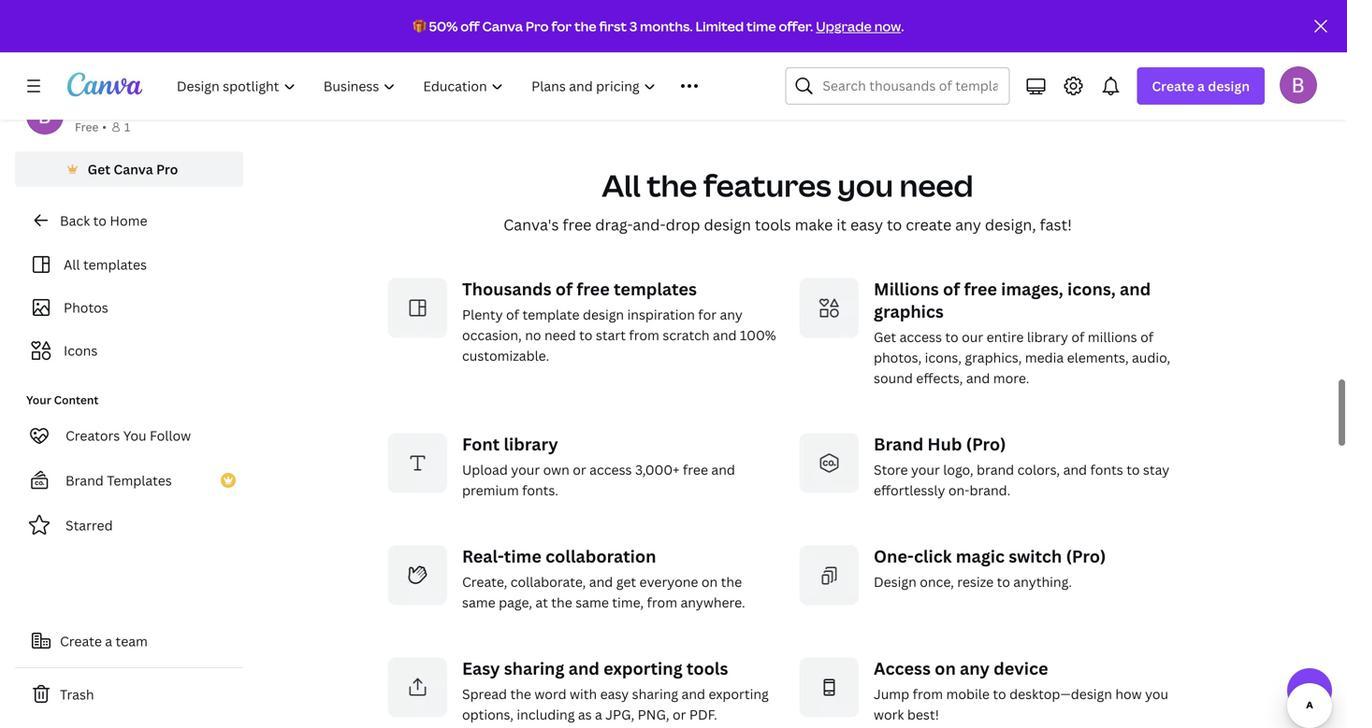 Task type: describe. For each thing, give the bounding box(es) containing it.
sound
[[874, 370, 913, 387]]

the up the anywhere.
[[721, 574, 742, 591]]

start
[[596, 327, 626, 344]]

graphics
[[874, 300, 944, 323]]

design inside all the features you need canva's free drag-and-drop design tools make it easy to create any design, fast!
[[704, 215, 751, 235]]

upload
[[462, 461, 508, 479]]

create for create a design
[[1152, 77, 1194, 95]]

all templates link
[[26, 247, 232, 283]]

fast!
[[1040, 215, 1072, 235]]

1 same from the left
[[462, 594, 496, 612]]

offer.
[[779, 17, 813, 35]]

upgrade
[[816, 17, 872, 35]]

1 horizontal spatial sharing
[[632, 686, 678, 704]]

Search search field
[[823, 68, 998, 104]]

time,
[[612, 594, 644, 612]]

of up "audio,"
[[1140, 328, 1154, 346]]

resize
[[957, 574, 994, 591]]

templates inside browse all templates link
[[790, 49, 854, 66]]

back to home
[[60, 212, 147, 230]]

millions
[[874, 278, 939, 301]]

more.
[[993, 370, 1029, 387]]

graphics,
[[965, 349, 1022, 367]]

access on any device image
[[799, 658, 859, 718]]

need inside thousands of free templates plenty of template design inspiration for any occasion, no need to start from scratch and 100% customizable.
[[544, 327, 576, 344]]

browse all templates link
[[706, 39, 869, 76]]

audio,
[[1132, 349, 1170, 367]]

templates inside all templates link
[[83, 256, 147, 274]]

entire
[[987, 328, 1024, 346]]

time inside real-time collaboration create, collaborate, and get everyone on the same page, at the same time, from anywhere.
[[504, 545, 542, 568]]

brand
[[977, 461, 1014, 479]]

photos,
[[874, 349, 922, 367]]

real-time collaboration image
[[387, 546, 447, 606]]

1 vertical spatial icons,
[[925, 349, 962, 367]]

trash link
[[15, 676, 243, 714]]

0 vertical spatial icons,
[[1067, 278, 1116, 301]]

create a design button
[[1137, 67, 1265, 105]]

home
[[110, 212, 147, 230]]

design,
[[985, 215, 1036, 235]]

and inside real-time collaboration create, collaborate, and get everyone on the same page, at the same time, from anywhere.
[[589, 574, 613, 591]]

3
[[629, 17, 637, 35]]

premium
[[462, 482, 519, 500]]

you
[[123, 427, 146, 445]]

free inside millions of free images, icons, and graphics get access to our entire library of millions of photos, icons, graphics, media elements, audio, sound effects, and more.
[[964, 278, 997, 301]]

and up the millions
[[1120, 278, 1151, 301]]

free inside font library upload your own or access 3,000+ free and premium fonts.
[[683, 461, 708, 479]]

get
[[616, 574, 636, 591]]

photos
[[64, 299, 108, 317]]

on inside real-time collaboration create, collaborate, and get everyone on the same page, at the same time, from anywhere.
[[702, 574, 718, 591]]

the inside the "easy sharing and exporting tools spread the word with easy sharing and exporting options, including as a jpg, png, or pdf."
[[510, 686, 531, 704]]

1 vertical spatial exporting
[[709, 686, 769, 704]]

tools inside the "easy sharing and exporting tools spread the word with easy sharing and exporting options, including as a jpg, png, or pdf."
[[687, 658, 728, 681]]

click
[[914, 545, 952, 568]]

team
[[116, 633, 148, 651]]

templates inside thousands of free templates plenty of template design inspiration for any occasion, no need to start from scratch and 100% customizable.
[[614, 278, 697, 301]]

from inside the "access on any device jump from mobile to desktop—design how you work best!"
[[913, 686, 943, 704]]

all for templates
[[64, 256, 80, 274]]

access inside millions of free images, icons, and graphics get access to our entire library of millions of photos, icons, graphics, media elements, audio, sound effects, and more.
[[900, 328, 942, 346]]

colors,
[[1017, 461, 1060, 479]]

access on any device jump from mobile to desktop—design how you work best!
[[874, 658, 1169, 724]]

inspiration
[[627, 306, 695, 324]]

a inside the "easy sharing and exporting tools spread the word with easy sharing and exporting options, including as a jpg, png, or pdf."
[[595, 706, 602, 724]]

images,
[[1001, 278, 1063, 301]]

2 same from the left
[[576, 594, 609, 612]]

•
[[102, 119, 107, 135]]

you inside all the features you need canva's free drag-and-drop design tools make it easy to create any design, fast!
[[838, 165, 893, 206]]

easy inside all the features you need canva's free drag-and-drop design tools make it easy to create any design, fast!
[[850, 215, 883, 235]]

of up elements,
[[1071, 328, 1085, 346]]

or inside the "easy sharing and exporting tools spread the word with easy sharing and exporting options, including as a jpg, png, or pdf."
[[673, 706, 686, 724]]

media
[[1025, 349, 1064, 367]]

device
[[994, 658, 1048, 681]]

at
[[536, 594, 548, 612]]

your inside font library upload your own or access 3,000+ free and premium fonts.
[[511, 461, 540, 479]]

months.
[[640, 17, 693, 35]]

now
[[874, 17, 901, 35]]

including
[[517, 706, 575, 724]]

features
[[703, 165, 831, 206]]

work
[[874, 706, 904, 724]]

the inside all the features you need canva's free drag-and-drop design tools make it easy to create any design, fast!
[[647, 165, 697, 206]]

or inside font library upload your own or access 3,000+ free and premium fonts.
[[573, 461, 586, 479]]

hub
[[927, 433, 962, 456]]

collaborate,
[[511, 574, 586, 591]]

canva inside button
[[114, 160, 153, 178]]

any inside the "access on any device jump from mobile to desktop—design how you work best!"
[[960, 658, 990, 681]]

free
[[75, 119, 98, 135]]

to inside "one-click magic switch (pro) design once, resize to anything."
[[997, 574, 1010, 591]]

a for team
[[105, 633, 112, 651]]

millions
[[1088, 328, 1137, 346]]

everyone
[[639, 574, 698, 591]]

0 horizontal spatial sharing
[[504, 658, 565, 681]]

the right at
[[551, 594, 572, 612]]

anywhere.
[[681, 594, 745, 612]]

of down thousands
[[506, 306, 519, 324]]

brand hub (pro) store your logo, brand colors, and fonts to stay effortlessly on-brand.
[[874, 433, 1170, 500]]

the left the first
[[574, 17, 597, 35]]

get inside millions of free images, icons, and graphics get access to our entire library of millions of photos, icons, graphics, media elements, audio, sound effects, and more.
[[874, 328, 896, 346]]

from for collaboration
[[647, 594, 677, 612]]

and up with
[[569, 658, 600, 681]]

millions of free images, icons, and graphics get access to our entire library of millions of photos, icons, graphics, media elements, audio, sound effects, and more.
[[874, 278, 1170, 387]]

to right 'back'
[[93, 212, 107, 230]]

all for the
[[602, 165, 641, 206]]

free inside all the features you need canva's free drag-and-drop design tools make it easy to create any design, fast!
[[563, 215, 592, 235]]

for inside thousands of free templates plenty of template design inspiration for any occasion, no need to start from scratch and 100% customizable.
[[698, 306, 717, 324]]

icons link
[[26, 333, 232, 369]]

need inside all the features you need canva's free drag-and-drop design tools make it easy to create any design, fast!
[[900, 165, 974, 206]]

canva's
[[503, 215, 559, 235]]

any inside thousands of free templates plenty of template design inspiration for any occasion, no need to start from scratch and 100% customizable.
[[720, 306, 743, 324]]

how
[[1115, 686, 1142, 704]]

free •
[[75, 119, 107, 135]]

limited
[[696, 17, 744, 35]]

easy
[[462, 658, 500, 681]]

1
[[124, 119, 130, 135]]

thousands of free templates plenty of template design inspiration for any occasion, no need to start from scratch and 100% customizable.
[[462, 278, 776, 365]]

from for free
[[629, 327, 659, 344]]

spread
[[462, 686, 507, 704]]

of right millions
[[943, 278, 960, 301]]

your inside brand hub (pro) store your logo, brand colors, and fonts to stay effortlessly on-brand.
[[911, 461, 940, 479]]

word
[[535, 686, 567, 704]]

tools inside all the features you need canva's free drag-and-drop design tools make it easy to create any design, fast!
[[755, 215, 791, 235]]

jump
[[874, 686, 909, 704]]

template
[[522, 306, 580, 324]]

stay
[[1143, 461, 1170, 479]]

🎁 50% off canva pro for the first 3 months. limited time offer. upgrade now .
[[413, 17, 904, 35]]

your content
[[26, 392, 99, 408]]

once,
[[920, 574, 954, 591]]

100%
[[740, 327, 776, 344]]

pro inside button
[[156, 160, 178, 178]]

no
[[525, 327, 541, 344]]

your
[[26, 392, 51, 408]]



Task type: vqa. For each thing, say whether or not it's contained in the screenshot.
the right The Content
no



Task type: locate. For each thing, give the bounding box(es) containing it.
0 horizontal spatial icons,
[[925, 349, 962, 367]]

create inside button
[[60, 633, 102, 651]]

pro up back to home link
[[156, 160, 178, 178]]

pro right off
[[526, 17, 549, 35]]

free up the template
[[577, 278, 610, 301]]

on inside the "access on any device jump from mobile to desktop—design how you work best!"
[[935, 658, 956, 681]]

2 vertical spatial a
[[595, 706, 602, 724]]

1 vertical spatial brand
[[65, 472, 104, 490]]

a inside button
[[105, 633, 112, 651]]

browse
[[721, 49, 768, 66]]

to right mobile
[[993, 686, 1006, 704]]

templates
[[107, 472, 172, 490]]

on up the anywhere.
[[702, 574, 718, 591]]

on up mobile
[[935, 658, 956, 681]]

templates up photos link
[[83, 256, 147, 274]]

0 vertical spatial on
[[702, 574, 718, 591]]

follow
[[150, 427, 191, 445]]

(pro) inside "one-click magic switch (pro) design once, resize to anything."
[[1066, 545, 1106, 568]]

brand hub (pro) image
[[799, 434, 859, 494]]

free inside thousands of free templates plenty of template design inspiration for any occasion, no need to start from scratch and 100% customizable.
[[577, 278, 610, 301]]

to inside all the features you need canva's free drag-and-drop design tools make it easy to create any design, fast!
[[887, 215, 902, 235]]

your up effortlessly
[[911, 461, 940, 479]]

your up the fonts.
[[511, 461, 540, 479]]

1 horizontal spatial design
[[704, 215, 751, 235]]

🎁
[[413, 17, 426, 35]]

1 vertical spatial design
[[704, 215, 751, 235]]

easy right it
[[850, 215, 883, 235]]

0 horizontal spatial create
[[60, 633, 102, 651]]

0 vertical spatial you
[[838, 165, 893, 206]]

0 vertical spatial sharing
[[504, 658, 565, 681]]

0 vertical spatial any
[[955, 215, 981, 235]]

to left our
[[945, 328, 959, 346]]

1 your from the left
[[511, 461, 540, 479]]

customizable.
[[462, 347, 549, 365]]

from inside real-time collaboration create, collaborate, and get everyone on the same page, at the same time, from anywhere.
[[647, 594, 677, 612]]

1 vertical spatial any
[[720, 306, 743, 324]]

our
[[962, 328, 983, 346]]

1 vertical spatial time
[[504, 545, 542, 568]]

and left fonts
[[1063, 461, 1087, 479]]

0 horizontal spatial easy
[[600, 686, 629, 704]]

you inside the "access on any device jump from mobile to desktop—design how you work best!"
[[1145, 686, 1169, 704]]

2 horizontal spatial design
[[1208, 77, 1250, 95]]

0 vertical spatial pro
[[526, 17, 549, 35]]

to inside thousands of free templates plenty of template design inspiration for any occasion, no need to start from scratch and 100% customizable.
[[579, 327, 593, 344]]

0 vertical spatial exporting
[[604, 658, 683, 681]]

and down graphics,
[[966, 370, 990, 387]]

canva right off
[[482, 17, 523, 35]]

library inside font library upload your own or access 3,000+ free and premium fonts.
[[504, 433, 558, 456]]

occasion,
[[462, 327, 522, 344]]

same down create,
[[462, 594, 496, 612]]

1 horizontal spatial access
[[900, 328, 942, 346]]

0 horizontal spatial canva
[[114, 160, 153, 178]]

make
[[795, 215, 833, 235]]

for left the first
[[551, 17, 572, 35]]

canva down 1
[[114, 160, 153, 178]]

all down 'back'
[[64, 256, 80, 274]]

you right how
[[1145, 686, 1169, 704]]

jpg,
[[606, 706, 635, 724]]

templates up inspiration
[[614, 278, 697, 301]]

0 vertical spatial or
[[573, 461, 586, 479]]

brand
[[874, 433, 924, 456], [65, 472, 104, 490]]

brand for hub
[[874, 433, 924, 456]]

get
[[88, 160, 110, 178], [874, 328, 896, 346]]

to left create
[[887, 215, 902, 235]]

a for design
[[1197, 77, 1205, 95]]

need up create
[[900, 165, 974, 206]]

icons, up the millions
[[1067, 278, 1116, 301]]

1 horizontal spatial on
[[935, 658, 956, 681]]

1 horizontal spatial templates
[[614, 278, 697, 301]]

2 vertical spatial templates
[[614, 278, 697, 301]]

from down everyone
[[647, 594, 677, 612]]

design inside thousands of free templates plenty of template design inspiration for any occasion, no need to start from scratch and 100% customizable.
[[583, 306, 624, 324]]

same left time, at the left of the page
[[576, 594, 609, 612]]

0 horizontal spatial all
[[64, 256, 80, 274]]

of up the template
[[556, 278, 573, 301]]

time up collaborate,
[[504, 545, 542, 568]]

with
[[570, 686, 597, 704]]

own
[[543, 461, 570, 479]]

and inside font library upload your own or access 3,000+ free and premium fonts.
[[711, 461, 735, 479]]

easy up jpg,
[[600, 686, 629, 704]]

1 vertical spatial (pro)
[[1066, 545, 1106, 568]]

brand for templates
[[65, 472, 104, 490]]

2 vertical spatial from
[[913, 686, 943, 704]]

all inside all the features you need canva's free drag-and-drop design tools make it easy to create any design, fast!
[[602, 165, 641, 206]]

brand.
[[970, 482, 1011, 500]]

0 horizontal spatial get
[[88, 160, 110, 178]]

1 horizontal spatial you
[[1145, 686, 1169, 704]]

0 vertical spatial create
[[1152, 77, 1194, 95]]

(pro) up anything.
[[1066, 545, 1106, 568]]

exporting up pdf.
[[709, 686, 769, 704]]

0 vertical spatial all
[[602, 165, 641, 206]]

sharing up word
[[504, 658, 565, 681]]

get inside button
[[88, 160, 110, 178]]

to left stay
[[1127, 461, 1140, 479]]

0 vertical spatial need
[[900, 165, 974, 206]]

or right own
[[573, 461, 586, 479]]

create,
[[462, 574, 507, 591]]

to right 'resize'
[[997, 574, 1010, 591]]

1 horizontal spatial need
[[900, 165, 974, 206]]

access down 'graphics'
[[900, 328, 942, 346]]

font library image
[[387, 434, 447, 494]]

to inside millions of free images, icons, and graphics get access to our entire library of millions of photos, icons, graphics, media elements, audio, sound effects, and more.
[[945, 328, 959, 346]]

tools down features
[[755, 215, 791, 235]]

library up media
[[1027, 328, 1068, 346]]

pro
[[526, 17, 549, 35], [156, 160, 178, 178]]

exporting up 'png,'
[[604, 658, 683, 681]]

for
[[551, 17, 572, 35], [698, 306, 717, 324]]

the left word
[[510, 686, 531, 704]]

you up it
[[838, 165, 893, 206]]

scratch
[[663, 327, 710, 344]]

creators you follow
[[65, 427, 191, 445]]

back
[[60, 212, 90, 230]]

1 vertical spatial canva
[[114, 160, 153, 178]]

1 horizontal spatial or
[[673, 706, 686, 724]]

first
[[599, 17, 627, 35]]

free right 3,000+
[[683, 461, 708, 479]]

brand inside brand hub (pro) store your logo, brand colors, and fonts to stay effortlessly on-brand.
[[874, 433, 924, 456]]

the
[[574, 17, 597, 35], [647, 165, 697, 206], [721, 574, 742, 591], [551, 594, 572, 612], [510, 686, 531, 704]]

access
[[874, 658, 931, 681]]

access left 3,000+
[[590, 461, 632, 479]]

mobile
[[946, 686, 990, 704]]

easy sharing and exporting tools image
[[387, 658, 447, 718]]

1 horizontal spatial (pro)
[[1066, 545, 1106, 568]]

easy
[[850, 215, 883, 235], [600, 686, 629, 704]]

elements,
[[1067, 349, 1129, 367]]

magic
[[956, 545, 1005, 568]]

free up our
[[964, 278, 997, 301]]

2 your from the left
[[911, 461, 940, 479]]

top level navigation element
[[165, 67, 740, 105], [165, 67, 740, 105]]

1 vertical spatial sharing
[[632, 686, 678, 704]]

1 vertical spatial for
[[698, 306, 717, 324]]

0 vertical spatial canva
[[482, 17, 523, 35]]

design up start
[[583, 306, 624, 324]]

0 vertical spatial a
[[1197, 77, 1205, 95]]

create
[[906, 215, 952, 235]]

1 vertical spatial library
[[504, 433, 558, 456]]

brand up starred
[[65, 472, 104, 490]]

1 horizontal spatial exporting
[[709, 686, 769, 704]]

from inside thousands of free templates plenty of template design inspiration for any occasion, no need to start from scratch and 100% customizable.
[[629, 327, 659, 344]]

0 vertical spatial from
[[629, 327, 659, 344]]

0 horizontal spatial time
[[504, 545, 542, 568]]

any up 100%
[[720, 306, 743, 324]]

1 horizontal spatial for
[[698, 306, 717, 324]]

real-
[[462, 545, 504, 568]]

create for create a team
[[60, 633, 102, 651]]

access inside font library upload your own or access 3,000+ free and premium fonts.
[[590, 461, 632, 479]]

to
[[93, 212, 107, 230], [887, 215, 902, 235], [579, 327, 593, 344], [945, 328, 959, 346], [1127, 461, 1140, 479], [997, 574, 1010, 591], [993, 686, 1006, 704]]

or
[[573, 461, 586, 479], [673, 706, 686, 724]]

time
[[747, 17, 776, 35], [504, 545, 542, 568]]

any up mobile
[[960, 658, 990, 681]]

thousands
[[462, 278, 552, 301]]

1 vertical spatial on
[[935, 658, 956, 681]]

None search field
[[785, 67, 1010, 105]]

browse all templates
[[721, 49, 854, 66]]

and inside brand hub (pro) store your logo, brand colors, and fonts to stay effortlessly on-brand.
[[1063, 461, 1087, 479]]

0 horizontal spatial you
[[838, 165, 893, 206]]

free left drag-
[[563, 215, 592, 235]]

library inside millions of free images, icons, and graphics get access to our entire library of millions of photos, icons, graphics, media elements, audio, sound effects, and more.
[[1027, 328, 1068, 346]]

design
[[1208, 77, 1250, 95], [704, 215, 751, 235], [583, 306, 624, 324]]

0 horizontal spatial library
[[504, 433, 558, 456]]

off
[[461, 17, 480, 35]]

for up scratch
[[698, 306, 717, 324]]

1 horizontal spatial same
[[576, 594, 609, 612]]

to inside the "access on any device jump from mobile to desktop—design how you work best!"
[[993, 686, 1006, 704]]

0 horizontal spatial design
[[583, 306, 624, 324]]

from down inspiration
[[629, 327, 659, 344]]

and-
[[633, 215, 666, 235]]

to left start
[[579, 327, 593, 344]]

and inside thousands of free templates plenty of template design inspiration for any occasion, no need to start from scratch and 100% customizable.
[[713, 327, 737, 344]]

1 vertical spatial all
[[64, 256, 80, 274]]

to inside brand hub (pro) store your logo, brand colors, and fonts to stay effortlessly on-brand.
[[1127, 461, 1140, 479]]

0 horizontal spatial templates
[[83, 256, 147, 274]]

create a team button
[[15, 623, 243, 660]]

icons, up effects,
[[925, 349, 962, 367]]

thousands of free templates image
[[387, 278, 447, 338]]

1 horizontal spatial create
[[1152, 77, 1194, 95]]

starred link
[[15, 507, 243, 544]]

0 horizontal spatial tools
[[687, 658, 728, 681]]

1 vertical spatial from
[[647, 594, 677, 612]]

1 horizontal spatial library
[[1027, 328, 1068, 346]]

canva
[[482, 17, 523, 35], [114, 160, 153, 178]]

2 horizontal spatial a
[[1197, 77, 1205, 95]]

0 horizontal spatial exporting
[[604, 658, 683, 681]]

and left 100%
[[713, 327, 737, 344]]

(pro) up brand in the bottom right of the page
[[966, 433, 1006, 456]]

font library upload your own or access 3,000+ free and premium fonts.
[[462, 433, 735, 500]]

options,
[[462, 706, 514, 724]]

any inside all the features you need canva's free drag-and-drop design tools make it easy to create any design, fast!
[[955, 215, 981, 235]]

0 horizontal spatial or
[[573, 461, 586, 479]]

easy inside the "easy sharing and exporting tools spread the word with easy sharing and exporting options, including as a jpg, png, or pdf."
[[600, 686, 629, 704]]

switch
[[1009, 545, 1062, 568]]

1 vertical spatial a
[[105, 633, 112, 651]]

design right 'drop'
[[704, 215, 751, 235]]

0 horizontal spatial pro
[[156, 160, 178, 178]]

(pro) inside brand hub (pro) store your logo, brand colors, and fonts to stay effortlessly on-brand.
[[966, 433, 1006, 456]]

0 vertical spatial for
[[551, 17, 572, 35]]

best!
[[907, 706, 939, 724]]

0 horizontal spatial your
[[511, 461, 540, 479]]

sharing up 'png,'
[[632, 686, 678, 704]]

your
[[511, 461, 540, 479], [911, 461, 940, 479]]

effects,
[[916, 370, 963, 387]]

and up pdf.
[[682, 686, 705, 704]]

0 horizontal spatial for
[[551, 17, 572, 35]]

1 vertical spatial need
[[544, 327, 576, 344]]

0 horizontal spatial access
[[590, 461, 632, 479]]

drag-
[[595, 215, 633, 235]]

get canva pro button
[[15, 152, 243, 187]]

1 vertical spatial easy
[[600, 686, 629, 704]]

anything.
[[1013, 574, 1072, 591]]

of
[[556, 278, 573, 301], [943, 278, 960, 301], [506, 306, 519, 324], [1071, 328, 1085, 346], [1140, 328, 1154, 346]]

brand up store
[[874, 433, 924, 456]]

1 horizontal spatial brand
[[874, 433, 924, 456]]

0 vertical spatial get
[[88, 160, 110, 178]]

1 horizontal spatial easy
[[850, 215, 883, 235]]

page,
[[499, 594, 532, 612]]

library up own
[[504, 433, 558, 456]]

pdf.
[[689, 706, 717, 724]]

tools up pdf.
[[687, 658, 728, 681]]

1 horizontal spatial get
[[874, 328, 896, 346]]

design
[[874, 574, 917, 591]]

2 vertical spatial any
[[960, 658, 990, 681]]

tools
[[755, 215, 791, 235], [687, 658, 728, 681]]

millions of free images, icons, and graphics image
[[799, 278, 859, 338]]

you
[[838, 165, 893, 206], [1145, 686, 1169, 704]]

and left the get
[[589, 574, 613, 591]]

0 vertical spatial tools
[[755, 215, 791, 235]]

0 horizontal spatial same
[[462, 594, 496, 612]]

from
[[629, 327, 659, 344], [647, 594, 677, 612], [913, 686, 943, 704]]

from up best!
[[913, 686, 943, 704]]

0 horizontal spatial brand
[[65, 472, 104, 490]]

get up photos,
[[874, 328, 896, 346]]

create inside "dropdown button"
[[1152, 77, 1194, 95]]

all up drag-
[[602, 165, 641, 206]]

one-click magic switch (pro) image
[[799, 546, 859, 606]]

bob builder image
[[1280, 66, 1317, 104]]

0 vertical spatial (pro)
[[966, 433, 1006, 456]]

need down the template
[[544, 327, 576, 344]]

1 horizontal spatial a
[[595, 706, 602, 724]]

1 vertical spatial templates
[[83, 256, 147, 274]]

get canva pro
[[88, 160, 178, 178]]

1 horizontal spatial icons,
[[1067, 278, 1116, 301]]

the up 'drop'
[[647, 165, 697, 206]]

1 vertical spatial pro
[[156, 160, 178, 178]]

0 vertical spatial brand
[[874, 433, 924, 456]]

1 vertical spatial or
[[673, 706, 686, 724]]

fonts
[[1090, 461, 1123, 479]]

get down •
[[88, 160, 110, 178]]

1 horizontal spatial all
[[602, 165, 641, 206]]

create a design
[[1152, 77, 1250, 95]]

icons
[[64, 342, 98, 360]]

drop
[[666, 215, 700, 235]]

and right 3,000+
[[711, 461, 735, 479]]

all templates
[[64, 256, 147, 274]]

or left pdf.
[[673, 706, 686, 724]]

1 vertical spatial create
[[60, 633, 102, 651]]

time left the offer.
[[747, 17, 776, 35]]

1 horizontal spatial pro
[[526, 17, 549, 35]]

templates down the upgrade
[[790, 49, 854, 66]]

0 vertical spatial templates
[[790, 49, 854, 66]]

50%
[[429, 17, 458, 35]]

free
[[563, 215, 592, 235], [577, 278, 610, 301], [964, 278, 997, 301], [683, 461, 708, 479]]

upgrade now button
[[816, 17, 901, 35]]

1 horizontal spatial time
[[747, 17, 776, 35]]

1 vertical spatial you
[[1145, 686, 1169, 704]]

a inside "dropdown button"
[[1197, 77, 1205, 95]]

content
[[54, 392, 99, 408]]

exporting
[[604, 658, 683, 681], [709, 686, 769, 704]]

icons,
[[1067, 278, 1116, 301], [925, 349, 962, 367]]

0 vertical spatial library
[[1027, 328, 1068, 346]]

1 horizontal spatial your
[[911, 461, 940, 479]]

2 vertical spatial design
[[583, 306, 624, 324]]

0 horizontal spatial need
[[544, 327, 576, 344]]

0 vertical spatial access
[[900, 328, 942, 346]]

design inside create a design "dropdown button"
[[1208, 77, 1250, 95]]

as
[[578, 706, 592, 724]]

creators you follow link
[[15, 417, 243, 455]]

design left bob builder icon
[[1208, 77, 1250, 95]]

any right create
[[955, 215, 981, 235]]

0 horizontal spatial (pro)
[[966, 433, 1006, 456]]

0 horizontal spatial on
[[702, 574, 718, 591]]

brand templates link
[[15, 462, 243, 500]]

0 vertical spatial time
[[747, 17, 776, 35]]

1 vertical spatial access
[[590, 461, 632, 479]]

it
[[837, 215, 847, 235]]

one-click magic switch (pro) design once, resize to anything.
[[874, 545, 1106, 591]]



